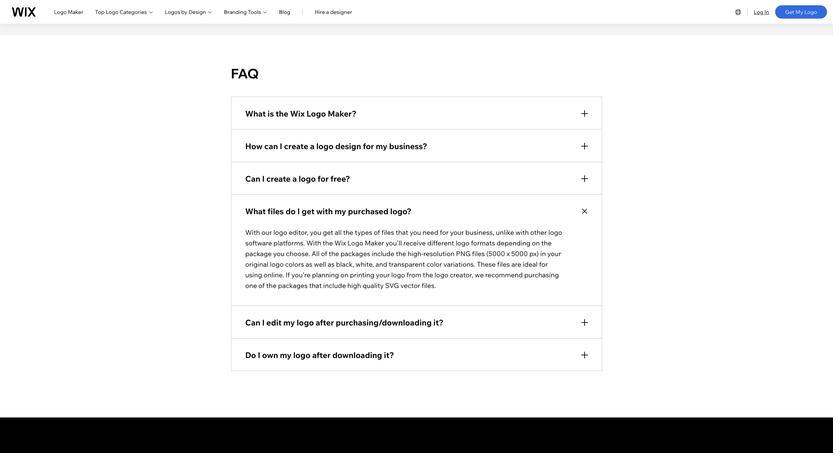 Task type: describe. For each thing, give the bounding box(es) containing it.
after for downloading
[[312, 350, 331, 360]]

variations.
[[444, 260, 475, 269]]

logos
[[165, 8, 180, 15]]

from
[[407, 271, 421, 279]]

logo up the online.
[[270, 260, 284, 269]]

using
[[245, 271, 262, 279]]

business?
[[389, 141, 427, 151]]

in
[[540, 250, 546, 258]]

do i own my logo after downloading it? list item
[[231, 338, 602, 371]]

what files do i get with my purchased logo?
[[245, 206, 412, 216]]

what files do i get with my purchased logo? list item
[[231, 194, 602, 306]]

what for what is the wix logo maker?
[[245, 109, 266, 119]]

my right edit
[[283, 318, 295, 328]]

logos by design
[[165, 8, 206, 15]]

logos by design button
[[165, 8, 212, 16]]

are
[[512, 260, 521, 269]]

downloading
[[332, 350, 382, 360]]

vector
[[401, 282, 420, 290]]

logo inside with our logo editor, you get all the types of files that you need for your business, unlike with other logo software platforms. with the wix logo maker you'll receive different logo formats depending on the package you choose. all of the packages include the high-resolution png files (5000 x 5000 px) in your original logo colors as well as black, white, and transparent color variations. these files are ideal for using online. if you're planning on printing your logo from the logo creator, we recommend purchasing one of the packages that include high quality svg vector files.
[[348, 239, 363, 247]]

0 horizontal spatial of
[[259, 282, 265, 290]]

the inside the what is the wix logo maker? list item
[[276, 109, 288, 119]]

purchased
[[348, 206, 389, 216]]

log
[[754, 8, 764, 15]]

own
[[262, 350, 278, 360]]

branding tools button
[[224, 8, 267, 16]]

it? for do i own my logo after downloading it?
[[384, 350, 394, 360]]

quality
[[363, 282, 384, 290]]

the up the well in the left of the page
[[323, 239, 333, 247]]

hire a designer
[[315, 8, 352, 15]]

logo right edit
[[297, 318, 314, 328]]

branding tools
[[224, 8, 261, 15]]

2 horizontal spatial you
[[410, 228, 421, 237]]

0 vertical spatial your
[[450, 228, 464, 237]]

do i own my logo after downloading it?
[[245, 350, 394, 360]]

for left free?
[[318, 174, 329, 184]]

can i edit my logo after purchasing/downloading it? list item
[[231, 306, 602, 339]]

files left do
[[268, 206, 284, 216]]

logo right our
[[273, 228, 287, 237]]

get my logo
[[785, 8, 817, 15]]

one
[[245, 282, 257, 290]]

black,
[[336, 260, 354, 269]]

purchasing/downloading
[[336, 318, 432, 328]]

is
[[268, 109, 274, 119]]

2 horizontal spatial of
[[374, 228, 380, 237]]

resolution
[[424, 250, 455, 258]]

all
[[312, 250, 320, 258]]

png
[[456, 250, 471, 258]]

do
[[245, 350, 256, 360]]

what is the wix logo maker?
[[245, 109, 357, 119]]

for right design
[[363, 141, 374, 151]]

design
[[335, 141, 361, 151]]

0 vertical spatial a
[[326, 8, 329, 15]]

1 vertical spatial your
[[548, 250, 561, 258]]

can for can i create a logo for free?
[[245, 174, 260, 184]]

package
[[245, 250, 272, 258]]

2 vertical spatial a
[[292, 174, 297, 184]]

0 vertical spatial with
[[316, 206, 333, 216]]

recommend
[[485, 271, 523, 279]]

i inside what files do i get with my purchased logo? list item
[[297, 206, 300, 216]]

log in link
[[754, 8, 769, 16]]

the up files.
[[423, 271, 433, 279]]

2 vertical spatial your
[[376, 271, 390, 279]]

0 horizontal spatial you
[[273, 250, 285, 258]]

can i create a logo for free? list item
[[231, 162, 602, 195]]

designer
[[330, 8, 352, 15]]

logo inside popup button
[[106, 8, 118, 15]]

it? for can i edit my logo after purchasing/downloading it?
[[434, 318, 444, 328]]

branding
[[224, 8, 247, 15]]

px)
[[530, 250, 539, 258]]

white,
[[356, 260, 374, 269]]

logo right the own
[[293, 350, 311, 360]]

design
[[189, 8, 206, 15]]

after for purchasing/downloading
[[316, 318, 334, 328]]

with inside with our logo editor, you get all the types of files that you need for your business, unlike with other logo software platforms. with the wix logo maker you'll receive different logo formats depending on the package you choose. all of the packages include the high-resolution png files (5000 x 5000 px) in your original logo colors as well as black, white, and transparent color variations. these files are ideal for using online. if you're planning on printing your logo from the logo creator, we recommend purchasing one of the packages that include high quality svg vector files.
[[516, 228, 529, 237]]

get
[[785, 8, 795, 15]]

platforms.
[[274, 239, 305, 247]]

well
[[314, 260, 326, 269]]

blog link
[[279, 8, 290, 16]]

logo maker link
[[54, 8, 83, 16]]

how can i create a logo design for my business? list item
[[231, 129, 602, 162]]

can i create a logo for free?
[[245, 174, 350, 184]]

my up all
[[335, 206, 346, 216]]

my left business?
[[376, 141, 387, 151]]

all
[[335, 228, 342, 237]]

receive
[[404, 239, 426, 247]]

with our logo editor, you get all the types of files that you need for your business, unlike with other logo software platforms. with the wix logo maker you'll receive different logo formats depending on the package you choose. all of the packages include the high-resolution png files (5000 x 5000 px) in your original logo colors as well as black, white, and transparent color variations. these files are ideal for using online. if you're planning on printing your logo from the logo creator, we recommend purchasing one of the packages that include high quality svg vector files.
[[245, 228, 562, 290]]

can i edit my logo after purchasing/downloading it?
[[245, 318, 444, 328]]

for down in
[[539, 260, 548, 269]]

original
[[245, 260, 268, 269]]

1 horizontal spatial you
[[310, 228, 321, 237]]

we
[[475, 271, 484, 279]]

high-
[[408, 250, 424, 258]]

1 vertical spatial that
[[309, 282, 322, 290]]

logo up svg
[[391, 271, 405, 279]]

our
[[262, 228, 272, 237]]

depending
[[497, 239, 531, 247]]

get inside with our logo editor, you get all the types of files that you need for your business, unlike with other logo software platforms. with the wix logo maker you'll receive different logo formats depending on the package you choose. all of the packages include the high-resolution png files (5000 x 5000 px) in your original logo colors as well as black, white, and transparent color variations. these files are ideal for using online. if you're planning on printing your logo from the logo creator, we recommend purchasing one of the packages that include high quality svg vector files.
[[323, 228, 333, 237]]

business,
[[466, 228, 494, 237]]

editor,
[[289, 228, 309, 237]]

you'll
[[386, 239, 402, 247]]

online.
[[264, 271, 284, 279]]

top
[[95, 8, 105, 15]]

different
[[427, 239, 454, 247]]

these
[[477, 260, 496, 269]]

transparent
[[389, 260, 425, 269]]

1 vertical spatial with
[[306, 239, 321, 247]]



Task type: vqa. For each thing, say whether or not it's contained in the screenshot.
first "app"
no



Task type: locate. For each thing, give the bounding box(es) containing it.
files
[[268, 206, 284, 216], [382, 228, 394, 237], [472, 250, 485, 258], [497, 260, 510, 269]]

1 vertical spatial maker
[[365, 239, 384, 247]]

logo down "color"
[[435, 271, 448, 279]]

svg
[[385, 282, 399, 290]]

as
[[306, 260, 313, 269], [328, 260, 335, 269]]

1 vertical spatial what
[[245, 206, 266, 216]]

on up px)
[[532, 239, 540, 247]]

can left edit
[[245, 318, 260, 328]]

with up software
[[245, 228, 260, 237]]

0 horizontal spatial include
[[323, 282, 346, 290]]

0 horizontal spatial a
[[292, 174, 297, 184]]

1 vertical spatial with
[[516, 228, 529, 237]]

i inside do i own my logo after downloading it? list item
[[258, 350, 260, 360]]

wix inside with our logo editor, you get all the types of files that you need for your business, unlike with other logo software platforms. with the wix logo maker you'll receive different logo formats depending on the package you choose. all of the packages include the high-resolution png files (5000 x 5000 px) in your original logo colors as well as black, white, and transparent color variations. these files are ideal for using online. if you're planning on printing your logo from the logo creator, we recommend purchasing one of the packages that include high quality svg vector files.
[[335, 239, 346, 247]]

that up the you'll
[[396, 228, 408, 237]]

formats
[[471, 239, 495, 247]]

2 horizontal spatial a
[[326, 8, 329, 15]]

include up and
[[372, 250, 395, 258]]

1 vertical spatial create
[[266, 174, 291, 184]]

maker left the top
[[68, 8, 83, 15]]

1 horizontal spatial packages
[[341, 250, 370, 258]]

i inside can i edit my logo after purchasing/downloading it? list item
[[262, 318, 265, 328]]

list
[[231, 97, 602, 371]]

0 horizontal spatial as
[[306, 260, 313, 269]]

the
[[276, 109, 288, 119], [343, 228, 353, 237], [323, 239, 333, 247], [541, 239, 552, 247], [329, 250, 339, 258], [396, 250, 406, 258], [423, 271, 433, 279], [266, 282, 277, 290]]

the down the online.
[[266, 282, 277, 290]]

in
[[765, 8, 769, 15]]

logo maker
[[54, 8, 83, 15]]

for up different at the right
[[440, 228, 449, 237]]

what is the wix logo maker? list item
[[231, 97, 602, 130]]

by
[[181, 8, 187, 15]]

0 horizontal spatial maker
[[68, 8, 83, 15]]

0 horizontal spatial it?
[[384, 350, 394, 360]]

and
[[376, 260, 387, 269]]

you
[[310, 228, 321, 237], [410, 228, 421, 237], [273, 250, 285, 258]]

1 vertical spatial on
[[341, 271, 349, 279]]

i for edit
[[262, 318, 265, 328]]

planning
[[312, 271, 339, 279]]

1 horizontal spatial your
[[450, 228, 464, 237]]

can down how at the top of page
[[245, 174, 260, 184]]

software
[[245, 239, 272, 247]]

wix right is
[[290, 109, 305, 119]]

faq
[[231, 65, 259, 82]]

0 vertical spatial include
[[372, 250, 395, 258]]

the right is
[[276, 109, 288, 119]]

1 vertical spatial of
[[321, 250, 327, 258]]

i for own
[[258, 350, 260, 360]]

1 horizontal spatial get
[[323, 228, 333, 237]]

0 vertical spatial wix
[[290, 109, 305, 119]]

categories
[[120, 8, 147, 15]]

0 vertical spatial packages
[[341, 250, 370, 258]]

i
[[280, 141, 282, 151], [262, 174, 265, 184], [297, 206, 300, 216], [262, 318, 265, 328], [258, 350, 260, 360]]

other
[[530, 228, 547, 237]]

0 horizontal spatial get
[[302, 206, 315, 216]]

of right all
[[321, 250, 327, 258]]

logo left design
[[316, 141, 334, 151]]

high
[[348, 282, 361, 290]]

the right all
[[343, 228, 353, 237]]

ideal
[[523, 260, 538, 269]]

maker?
[[328, 109, 357, 119]]

0 vertical spatial it?
[[434, 318, 444, 328]]

top logo categories
[[95, 8, 147, 15]]

top logo categories button
[[95, 8, 153, 16]]

1 vertical spatial packages
[[278, 282, 308, 290]]

0 vertical spatial get
[[302, 206, 315, 216]]

what left is
[[245, 109, 266, 119]]

can
[[245, 174, 260, 184], [245, 318, 260, 328]]

as left the well in the left of the page
[[306, 260, 313, 269]]

1 vertical spatial it?
[[384, 350, 394, 360]]

creator,
[[450, 271, 473, 279]]

types
[[355, 228, 372, 237]]

1 horizontal spatial wix
[[335, 239, 346, 247]]

what up our
[[245, 206, 266, 216]]

logo
[[316, 141, 334, 151], [299, 174, 316, 184], [273, 228, 287, 237], [549, 228, 562, 237], [456, 239, 470, 247], [270, 260, 284, 269], [391, 271, 405, 279], [435, 271, 448, 279], [297, 318, 314, 328], [293, 350, 311, 360]]

2 as from the left
[[328, 260, 335, 269]]

packages down if
[[278, 282, 308, 290]]

of right one
[[259, 282, 265, 290]]

your right in
[[548, 250, 561, 258]]

0 horizontal spatial your
[[376, 271, 390, 279]]

1 vertical spatial can
[[245, 318, 260, 328]]

as right the well in the left of the page
[[328, 260, 335, 269]]

i inside how can i create a logo design for my business? list item
[[280, 141, 282, 151]]

what inside list item
[[245, 109, 266, 119]]

logo right other
[[549, 228, 562, 237]]

it?
[[434, 318, 444, 328], [384, 350, 394, 360]]

you up receive
[[410, 228, 421, 237]]

1 vertical spatial a
[[310, 141, 315, 151]]

wix inside list item
[[290, 109, 305, 119]]

0 horizontal spatial packages
[[278, 282, 308, 290]]

need
[[423, 228, 439, 237]]

create inside can i create a logo for free? list item
[[266, 174, 291, 184]]

0 horizontal spatial on
[[341, 271, 349, 279]]

you down platforms.
[[273, 250, 285, 258]]

x
[[507, 250, 510, 258]]

what inside what files do i get with my purchased logo? list item
[[245, 206, 266, 216]]

1 vertical spatial get
[[323, 228, 333, 237]]

1 as from the left
[[306, 260, 313, 269]]

that down planning
[[309, 282, 322, 290]]

maker
[[68, 8, 83, 15], [365, 239, 384, 247]]

what
[[245, 109, 266, 119], [245, 206, 266, 216]]

with up all
[[306, 239, 321, 247]]

get
[[302, 206, 315, 216], [323, 228, 333, 237]]

files.
[[422, 282, 436, 290]]

free?
[[331, 174, 350, 184]]

0 horizontal spatial that
[[309, 282, 322, 290]]

1 horizontal spatial with
[[516, 228, 529, 237]]

list containing what is the wix logo maker?
[[231, 97, 602, 371]]

hire a designer link
[[315, 8, 352, 16]]

1 horizontal spatial a
[[310, 141, 315, 151]]

after
[[316, 318, 334, 328], [312, 350, 331, 360]]

2 horizontal spatial your
[[548, 250, 561, 258]]

the up in
[[541, 239, 552, 247]]

my right the own
[[280, 350, 292, 360]]

that
[[396, 228, 408, 237], [309, 282, 322, 290]]

2 can from the top
[[245, 318, 260, 328]]

logo left free?
[[299, 174, 316, 184]]

0 vertical spatial create
[[284, 141, 308, 151]]

2 vertical spatial of
[[259, 282, 265, 290]]

0 vertical spatial on
[[532, 239, 540, 247]]

0 vertical spatial after
[[316, 318, 334, 328]]

purchasing
[[524, 271, 559, 279]]

packages
[[341, 250, 370, 258], [278, 282, 308, 290]]

1 horizontal spatial it?
[[434, 318, 444, 328]]

files down formats
[[472, 250, 485, 258]]

your
[[450, 228, 464, 237], [548, 250, 561, 258], [376, 271, 390, 279]]

you're
[[291, 271, 311, 279]]

0 vertical spatial with
[[245, 228, 260, 237]]

i for create
[[262, 174, 265, 184]]

1 can from the top
[[245, 174, 260, 184]]

0 horizontal spatial wix
[[290, 109, 305, 119]]

with
[[316, 206, 333, 216], [516, 228, 529, 237]]

hire
[[315, 8, 325, 15]]

1 vertical spatial include
[[323, 282, 346, 290]]

what for what files do i get with my purchased logo?
[[245, 206, 266, 216]]

0 vertical spatial can
[[245, 174, 260, 184]]

1 horizontal spatial of
[[321, 250, 327, 258]]

create
[[284, 141, 308, 151], [266, 174, 291, 184]]

1 what from the top
[[245, 109, 266, 119]]

maker down types
[[365, 239, 384, 247]]

a
[[326, 8, 329, 15], [310, 141, 315, 151], [292, 174, 297, 184]]

how can i create a logo design for my business?
[[245, 141, 427, 151]]

color
[[427, 260, 442, 269]]

colors
[[285, 260, 304, 269]]

packages up white,
[[341, 250, 370, 258]]

0 horizontal spatial with
[[316, 206, 333, 216]]

blog
[[279, 8, 290, 15]]

0 horizontal spatial with
[[245, 228, 260, 237]]

1 horizontal spatial include
[[372, 250, 395, 258]]

5000
[[511, 250, 528, 258]]

wix
[[290, 109, 305, 119], [335, 239, 346, 247]]

you right editor,
[[310, 228, 321, 237]]

of right types
[[374, 228, 380, 237]]

1 vertical spatial wix
[[335, 239, 346, 247]]

1 horizontal spatial that
[[396, 228, 408, 237]]

1 horizontal spatial maker
[[365, 239, 384, 247]]

files up the you'll
[[382, 228, 394, 237]]

choose.
[[286, 250, 310, 258]]

my
[[796, 8, 803, 15]]

the up black,
[[329, 250, 339, 258]]

how
[[245, 141, 263, 151]]

maker inside with our logo editor, you get all the types of files that you need for your business, unlike with other logo software platforms. with the wix logo maker you'll receive different logo formats depending on the package you choose. all of the packages include the high-resolution png files (5000 x 5000 px) in your original logo colors as well as black, white, and transparent color variations. these files are ideal for using online. if you're planning on printing your logo from the logo creator, we recommend purchasing one of the packages that include high quality svg vector files.
[[365, 239, 384, 247]]

create inside how can i create a logo design for my business? list item
[[284, 141, 308, 151]]

your up different at the right
[[450, 228, 464, 237]]

0 vertical spatial of
[[374, 228, 380, 237]]

if
[[286, 271, 290, 279]]

get right do
[[302, 206, 315, 216]]

get left all
[[323, 228, 333, 237]]

0 vertical spatial what
[[245, 109, 266, 119]]

include
[[372, 250, 395, 258], [323, 282, 346, 290]]

(5000
[[486, 250, 505, 258]]

logo up png
[[456, 239, 470, 247]]

1 horizontal spatial with
[[306, 239, 321, 247]]

1 horizontal spatial as
[[328, 260, 335, 269]]

can for can i edit my logo after purchasing/downloading it?
[[245, 318, 260, 328]]

1 vertical spatial after
[[312, 350, 331, 360]]

edit
[[266, 318, 282, 328]]

1 horizontal spatial on
[[532, 239, 540, 247]]

the up transparent
[[396, 250, 406, 258]]

wix down all
[[335, 239, 346, 247]]

printing
[[350, 271, 375, 279]]

can
[[264, 141, 278, 151]]

unlike
[[496, 228, 514, 237]]

do
[[286, 206, 296, 216]]

0 vertical spatial that
[[396, 228, 408, 237]]

for
[[363, 141, 374, 151], [318, 174, 329, 184], [440, 228, 449, 237], [539, 260, 548, 269]]

i inside can i create a logo for free? list item
[[262, 174, 265, 184]]

language selector, english selected image
[[734, 8, 742, 16]]

get my logo link
[[775, 5, 827, 18]]

on down black,
[[341, 271, 349, 279]]

files up recommend on the right of the page
[[497, 260, 510, 269]]

0 vertical spatial maker
[[68, 8, 83, 15]]

include down planning
[[323, 282, 346, 290]]

your down and
[[376, 271, 390, 279]]

2 what from the top
[[245, 206, 266, 216]]

tools
[[248, 8, 261, 15]]



